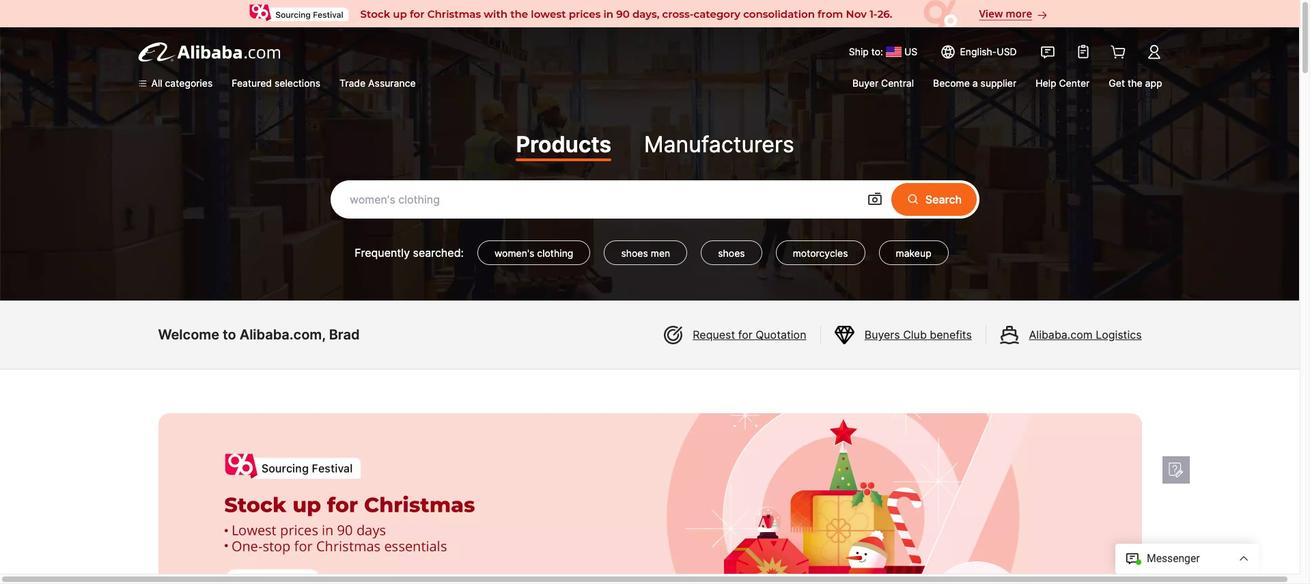 Task type: describe. For each thing, give the bounding box(es) containing it.
featured selections
[[232, 77, 320, 89]]

trade assurance
[[340, 77, 416, 89]]

become a supplier
[[933, 77, 1017, 89]]

shoes link
[[701, 241, 762, 265]]

to:
[[872, 46, 883, 57]]

shoes men link
[[604, 241, 688, 265]]

motorcycles link
[[776, 241, 865, 265]]

app
[[1146, 77, 1163, 89]]

search
[[926, 193, 962, 206]]

usd
[[997, 46, 1017, 57]]

to
[[223, 327, 236, 343]]

frequently searched:
[[355, 246, 464, 260]]

welcome
[[158, 327, 219, 343]]

trade
[[340, 77, 366, 89]]

get
[[1109, 77, 1125, 89]]

alibaba.com logistics link
[[987, 326, 1142, 344]]

buyers club benefits link
[[821, 326, 987, 344]]

featured
[[232, 77, 272, 89]]

welcome to alibaba.com, brad
[[158, 327, 360, 343]]

alibaba.com,
[[240, 327, 326, 343]]

women's clothing text field
[[350, 187, 848, 212]]

brad
[[329, 327, 360, 343]]

get the app
[[1109, 77, 1163, 89]]

all
[[151, 77, 162, 89]]

feedback image
[[1168, 462, 1185, 478]]

searched:
[[413, 246, 464, 260]]

ship to:
[[849, 46, 883, 57]]

help
[[1036, 77, 1057, 89]]

alibaba.com logistics
[[1029, 328, 1142, 342]]

buyers club benefits
[[865, 328, 972, 342]]

english-
[[960, 46, 997, 57]]

shoes men
[[621, 247, 671, 259]]

frequently
[[355, 246, 410, 260]]

buyer
[[853, 77, 879, 89]]


[[907, 192, 920, 206]]

request
[[693, 328, 735, 342]]



Task type: vqa. For each thing, say whether or not it's contained in the screenshot.
quality to the middle
no



Task type: locate. For each thing, give the bounding box(es) containing it.
for
[[738, 328, 753, 342]]

request for quotation link
[[651, 326, 821, 344]]

request for quotation
[[693, 328, 807, 342]]

supplier
[[981, 77, 1017, 89]]

all categories
[[151, 77, 213, 89]]

selections
[[275, 77, 320, 89]]

categories
[[165, 77, 213, 89]]

us
[[905, 46, 918, 57]]

women's clothing
[[495, 247, 574, 259]]

become
[[933, 77, 970, 89]]

shoes
[[621, 247, 648, 259], [718, 247, 745, 259]]

shoes for shoes
[[718, 247, 745, 259]]

women's
[[495, 247, 535, 259]]

a
[[973, 77, 978, 89]]

1 horizontal spatial shoes
[[718, 247, 745, 259]]


[[867, 191, 884, 208]]

men
[[651, 247, 671, 259]]

clothing
[[537, 247, 574, 259]]

2 shoes from the left
[[718, 247, 745, 259]]

0 horizontal spatial shoes
[[621, 247, 648, 259]]

ship
[[849, 46, 869, 57]]

the
[[1128, 77, 1143, 89]]

logistics
[[1096, 328, 1142, 342]]

club
[[903, 328, 927, 342]]

quotation
[[756, 328, 807, 342]]

assurance
[[368, 77, 416, 89]]

products
[[516, 131, 612, 158]]

buyer central
[[853, 77, 914, 89]]

center
[[1059, 77, 1090, 89]]

shoes inside 'link'
[[718, 247, 745, 259]]

buyers
[[865, 328, 900, 342]]

help center
[[1036, 77, 1090, 89]]

manufacturers link
[[644, 131, 794, 159]]

alibaba.com
[[1029, 328, 1093, 342]]

banner image
[[158, 413, 1142, 584]]

shoes for shoes men
[[621, 247, 648, 259]]

central
[[881, 77, 914, 89]]

 search
[[907, 192, 962, 206]]

1 shoes from the left
[[621, 247, 648, 259]]

makeup
[[896, 247, 932, 259]]

motorcycles
[[793, 247, 848, 259]]

benefits
[[930, 328, 972, 342]]

women's clothing link
[[478, 241, 591, 265]]

manufacturers
[[644, 131, 794, 158]]

makeup link
[[879, 241, 949, 265]]

english-usd
[[960, 46, 1017, 57]]



